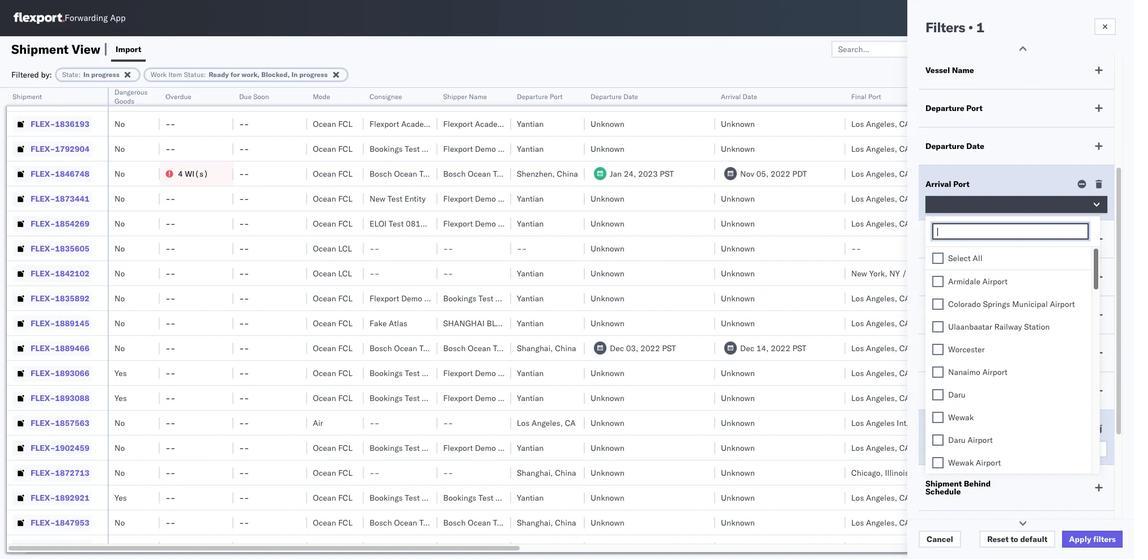 Task type: locate. For each thing, give the bounding box(es) containing it.
flex-1892921 button
[[12, 490, 92, 506]]

los for flex-1836193
[[852, 119, 865, 129]]

ocean fcl for flex-1872713
[[313, 468, 353, 478]]

16 ocean fcl from the top
[[313, 543, 353, 553]]

flex-1889466 button
[[12, 341, 92, 356]]

0 vertical spatial pdt
[[977, 94, 991, 104]]

consignee for flex-1893066
[[422, 368, 460, 379]]

1 vertical spatial final
[[926, 272, 945, 282]]

2 destination d from the top
[[1090, 169, 1135, 179]]

3 shanghai, from the top
[[517, 468, 553, 478]]

15 fcl from the top
[[338, 518, 353, 528]]

jan for flex-1842102
[[926, 269, 937, 279]]

14 ocean fcl from the top
[[313, 493, 353, 503]]

list box
[[926, 247, 1092, 560]]

9 destination from the top
[[1090, 493, 1132, 503]]

shipment up 30, at the bottom right
[[926, 479, 963, 489]]

flex- down flex-1835892 button at the left
[[31, 318, 55, 329]]

1 vertical spatial departure port
[[926, 103, 983, 113]]

flex- up the flex-1847953 button
[[31, 493, 55, 503]]

yes right 1893088
[[115, 393, 127, 404]]

2023 for flex-1889145
[[954, 318, 974, 329]]

resize handle column header for departure date
[[702, 88, 716, 560]]

1 vertical spatial lcl
[[338, 269, 352, 279]]

0 vertical spatial feb
[[926, 194, 939, 204]]

ocean fcl for flex-1898574
[[313, 543, 353, 553]]

file exception
[[1019, 44, 1072, 54]]

2 feb from the top
[[926, 443, 939, 453]]

destination for flex-1892921
[[1090, 493, 1132, 503]]

1 vertical spatial new
[[852, 269, 868, 279]]

0 vertical spatial daru
[[949, 390, 966, 400]]

1 horizontal spatial pdt
[[977, 94, 991, 104]]

flex-1893088
[[31, 393, 90, 404]]

progress up dangerous
[[91, 70, 120, 79]]

1 vertical spatial shipment
[[12, 92, 42, 101]]

dangerous
[[115, 88, 148, 96]]

Search... text field
[[832, 41, 955, 58]]

1 academy from the left
[[401, 119, 435, 129]]

15 flex- from the top
[[31, 443, 55, 453]]

demo for 1893088
[[475, 393, 496, 404]]

0 vertical spatial final port
[[852, 92, 882, 101]]

11 no from the top
[[115, 343, 125, 354]]

0 vertical spatial status
[[184, 70, 204, 79]]

ocean fcl for flex-1893066
[[313, 368, 353, 379]]

1 vertical spatial departure date
[[926, 141, 985, 151]]

no for flex-1836193
[[115, 119, 125, 129]]

reset to default button
[[980, 531, 1056, 548]]

19 flex- from the top
[[31, 543, 55, 553]]

1 ocean fcl from the top
[[313, 94, 353, 104]]

date
[[624, 92, 638, 101], [743, 92, 758, 101], [926, 97, 940, 105], [967, 141, 985, 151], [954, 234, 972, 244]]

shipper for flex-1898574
[[496, 543, 524, 553]]

3 fcl from the top
[[338, 144, 353, 154]]

5 flex- from the top
[[31, 194, 55, 204]]

bookings test shipper china for yes
[[443, 493, 547, 503]]

bookings test shipper china for no
[[443, 543, 547, 553]]

1 vertical spatial wewak
[[949, 458, 974, 468]]

los
[[852, 94, 865, 104], [852, 119, 865, 129], [852, 144, 865, 154], [852, 169, 865, 179], [852, 194, 865, 204], [852, 219, 865, 229], [852, 293, 865, 304], [852, 318, 865, 329], [852, 343, 865, 354], [852, 368, 865, 379], [852, 393, 865, 404], [517, 418, 530, 428], [852, 418, 865, 428], [852, 443, 865, 453], [852, 493, 865, 503], [852, 518, 865, 528], [852, 543, 865, 553]]

yes right 1893066
[[115, 368, 127, 379]]

0 horizontal spatial final
[[852, 92, 867, 101]]

los for flex-1873441
[[852, 194, 865, 204]]

2 horizontal spatial status
[[967, 424, 992, 434]]

fcl for flex-1893066
[[338, 368, 353, 379]]

16,
[[940, 368, 952, 379], [940, 393, 952, 404], [942, 418, 954, 428], [940, 468, 952, 478]]

daru
[[949, 390, 966, 400], [949, 436, 966, 446]]

quoted delivery date
[[926, 88, 975, 105]]

0 vertical spatial wewak
[[949, 413, 974, 423]]

pst up nanaimo airport
[[978, 343, 992, 354]]

jan up international
[[926, 393, 937, 404]]

8 destination from the top
[[1090, 393, 1132, 404]]

0 vertical spatial new
[[370, 194, 386, 204]]

16, up 06,
[[942, 418, 954, 428]]

overdue
[[166, 92, 192, 101]]

1 vertical spatial arrival date
[[926, 234, 972, 244]]

flex- up flex-1857563 button
[[31, 393, 55, 404]]

flex- up flex-1835605 button
[[31, 219, 55, 229]]

flex-1795440 button
[[12, 91, 92, 107]]

d
[[1134, 94, 1135, 104], [1134, 169, 1135, 179], [1134, 194, 1135, 204], [1134, 219, 1135, 229], [1134, 293, 1135, 304], [1134, 343, 1135, 354], [1134, 368, 1135, 379], [1134, 393, 1135, 404], [1134, 493, 1135, 503], [1134, 543, 1135, 553]]

2022 up daru airport
[[956, 418, 976, 428]]

2023 for flex-1892921
[[954, 493, 974, 503]]

date inside "button"
[[743, 92, 758, 101]]

shanghai, china for jan
[[517, 468, 577, 478]]

3 no from the top
[[115, 144, 125, 154]]

0 vertical spatial lcl
[[338, 244, 352, 254]]

1 d from the top
[[1134, 94, 1135, 104]]

1 resize handle column header from the left
[[94, 88, 108, 560]]

19, down "21,"
[[942, 119, 954, 129]]

in right blocked,
[[292, 70, 298, 79]]

2 vertical spatial jan 16, 2023 pst
[[926, 468, 990, 478]]

reset to default
[[988, 535, 1048, 545]]

10 ocean fcl from the top
[[313, 368, 353, 379]]

flex- down the flex-1847953 button
[[31, 543, 55, 553]]

ocean for 1872713
[[313, 468, 336, 478]]

shipment down filtered
[[12, 92, 42, 101]]

jan down operator
[[926, 368, 937, 379]]

pst up behind
[[976, 468, 990, 478]]

0 horizontal spatial final port
[[852, 92, 882, 101]]

1 horizontal spatial progress
[[300, 70, 328, 79]]

item
[[169, 70, 182, 79], [948, 386, 965, 396], [948, 424, 965, 434]]

exception
[[1035, 44, 1072, 54]]

colorado
[[949, 299, 982, 310]]

8 no from the top
[[115, 269, 125, 279]]

name up delivery
[[953, 65, 975, 75]]

no for flex-1889145
[[115, 318, 125, 329]]

0 horizontal spatial departure date
[[591, 92, 638, 101]]

4 no from the top
[[115, 169, 125, 179]]

angeles
[[867, 418, 895, 428]]

dec 03, 2022 pst
[[610, 343, 677, 354]]

no for flex-1792904
[[115, 144, 125, 154]]

1 vertical spatial ocean lcl
[[313, 269, 352, 279]]

2 fcl from the top
[[338, 119, 353, 129]]

1 horizontal spatial final
[[926, 272, 945, 282]]

mode
[[313, 92, 330, 101]]

1 vertical spatial 19,
[[940, 269, 952, 279]]

departure date
[[591, 92, 638, 101], [926, 141, 985, 151]]

no right 1792904
[[115, 144, 125, 154]]

academy
[[401, 119, 435, 129], [475, 119, 508, 129]]

daru left type
[[949, 390, 966, 400]]

7 resize handle column header from the left
[[498, 88, 512, 560]]

9 flex- from the top
[[31, 293, 55, 304]]

2 in from the left
[[292, 70, 298, 79]]

academy for (us)
[[401, 119, 435, 129]]

co.,
[[530, 318, 546, 329]]

no for flex-1847953
[[115, 518, 125, 528]]

dec for dec 09, 2022 pst
[[926, 343, 940, 354]]

13 flex- from the top
[[31, 393, 55, 404]]

bookings for flex-1893088
[[370, 393, 403, 404]]

item left type
[[948, 386, 965, 396]]

12 fcl from the top
[[338, 443, 353, 453]]

16, down operator
[[940, 368, 952, 379]]

12 resize handle column header from the left
[[997, 88, 1011, 560]]

no right 1842102
[[115, 269, 125, 279]]

ocean for 1889466
[[313, 343, 336, 354]]

container numbers button
[[1011, 86, 1073, 106]]

flexport demo shipper co. for 1902459
[[443, 443, 539, 453]]

1 horizontal spatial academy
[[475, 119, 508, 129]]

1 vertical spatial bookings test shipper china
[[443, 543, 547, 553]]

3 jan 16, 2023 pst from the top
[[926, 468, 990, 478]]

pdt for oct 21, 2022 pdt
[[977, 94, 991, 104]]

2 yes from the top
[[115, 393, 127, 404]]

no for flex-1857563
[[115, 418, 125, 428]]

destination d
[[1090, 94, 1135, 104], [1090, 169, 1135, 179], [1090, 194, 1135, 204], [1090, 219, 1135, 229], [1090, 293, 1135, 304], [1090, 343, 1135, 354], [1090, 368, 1135, 379], [1090, 393, 1135, 404], [1090, 493, 1135, 503], [1090, 543, 1135, 553]]

0 horizontal spatial in
[[83, 70, 90, 79]]

new for new test entity
[[370, 194, 386, 204]]

jan 16, 2023 pst up shipment behind schedule
[[926, 468, 990, 478]]

1 wewak from the top
[[949, 413, 974, 423]]

flex- down flex-1889145 button
[[31, 343, 55, 354]]

2 vertical spatial feb
[[926, 543, 939, 553]]

0 horizontal spatial new
[[370, 194, 386, 204]]

4 wi(s)
[[178, 169, 208, 179]]

2 destination from the top
[[1090, 169, 1132, 179]]

2023 up shipment behind schedule
[[954, 468, 974, 478]]

1 vertical spatial pdt
[[793, 169, 807, 179]]

0 vertical spatial arrival
[[721, 92, 741, 101]]

nov up 3
[[926, 418, 940, 428]]

pst left the to
[[977, 543, 991, 553]]

19, down 'select'
[[940, 269, 952, 279]]

name inside button
[[469, 92, 487, 101]]

work for work item status : ready for work, blocked, in progress
[[151, 70, 167, 79]]

1847953
[[55, 518, 90, 528]]

2023 right the 27,
[[955, 194, 975, 204]]

0 horizontal spatial status
[[184, 70, 204, 79]]

1 feb from the top
[[926, 194, 939, 204]]

ocean
[[313, 94, 336, 104], [313, 119, 336, 129], [313, 144, 336, 154], [313, 169, 336, 179], [394, 169, 418, 179], [468, 169, 491, 179], [313, 194, 336, 204], [313, 219, 336, 229], [313, 244, 336, 254], [313, 269, 336, 279], [313, 293, 336, 304], [313, 318, 336, 329], [313, 343, 336, 354], [394, 343, 418, 354], [468, 343, 491, 354], [313, 368, 336, 379], [313, 393, 336, 404], [313, 443, 336, 453], [313, 468, 336, 478], [313, 493, 336, 503], [313, 518, 336, 528], [394, 518, 418, 528], [468, 518, 491, 528], [313, 543, 336, 553]]

work up international
[[926, 386, 946, 396]]

2022 for 19,
[[956, 119, 976, 129]]

1 vertical spatial yes
[[115, 393, 127, 404]]

shipment view
[[11, 41, 100, 57]]

work up 3
[[926, 424, 946, 434]]

0 vertical spatial item
[[169, 70, 182, 79]]

co. for 1873441
[[528, 194, 539, 204]]

pst for flex-1889466
[[978, 343, 992, 354]]

10 d from the top
[[1134, 543, 1135, 553]]

no right 1854269
[[115, 219, 125, 229]]

nov left 07,
[[926, 293, 940, 304]]

delivery
[[950, 88, 975, 96]]

flex- up flex-1792904 button
[[31, 119, 55, 129]]

2023 up the nov 16, 2022 pst
[[954, 393, 974, 404]]

7 destination from the top
[[1090, 368, 1132, 379]]

shipment inside shipment behind schedule
[[926, 479, 963, 489]]

flex- inside button
[[31, 194, 55, 204]]

8 d from the top
[[1134, 393, 1135, 404]]

1 destination from the top
[[1090, 94, 1132, 104]]

ocean fcl for flex-1889466
[[313, 343, 353, 354]]

final port up 07,
[[926, 272, 963, 282]]

15 no from the top
[[115, 518, 125, 528]]

feb left 02,
[[926, 543, 939, 553]]

10 yantian from the top
[[517, 443, 544, 453]]

los for flex-1854269
[[852, 219, 865, 229]]

pdt right delivery
[[977, 94, 991, 104]]

no down goods
[[115, 119, 125, 129]]

0 horizontal spatial arrival date
[[721, 92, 758, 101]]

8 yantian from the top
[[517, 368, 544, 379]]

7 fcl from the top
[[338, 293, 353, 304]]

ocean for 1889145
[[313, 318, 336, 329]]

jan for flex-1889145
[[926, 318, 937, 329]]

flex-
[[31, 94, 55, 104], [31, 119, 55, 129], [31, 144, 55, 154], [31, 169, 55, 179], [31, 194, 55, 204], [31, 219, 55, 229], [31, 244, 55, 254], [31, 269, 55, 279], [31, 293, 55, 304], [31, 318, 55, 329], [31, 343, 55, 354], [31, 368, 55, 379], [31, 393, 55, 404], [31, 418, 55, 428], [31, 443, 55, 453], [31, 468, 55, 478], [31, 493, 55, 503], [31, 518, 55, 528], [31, 543, 55, 553]]

partner service
[[1090, 92, 1135, 101]]

yes for flex-1893066
[[115, 368, 127, 379]]

ocean for 1873441
[[313, 194, 336, 204]]

ltd.
[[532, 119, 546, 129]]

flex- down by:
[[31, 94, 55, 104]]

pst for flex-1842102
[[976, 269, 990, 279]]

destination
[[1090, 94, 1132, 104], [1090, 169, 1132, 179], [1090, 194, 1132, 204], [1090, 219, 1132, 229], [1090, 293, 1132, 304], [1090, 343, 1132, 354], [1090, 368, 1132, 379], [1090, 393, 1132, 404], [1090, 493, 1132, 503], [1090, 543, 1132, 553]]

5 no from the top
[[115, 194, 125, 204]]

los angeles, ca for 1795440
[[852, 94, 911, 104]]

ca for flex-1836193
[[900, 119, 911, 129]]

2022 right 28,
[[956, 219, 976, 229]]

bosch
[[370, 169, 392, 179], [443, 169, 466, 179], [370, 343, 392, 354], [443, 343, 466, 354], [370, 518, 392, 528], [443, 518, 466, 528]]

jan left 13,
[[926, 318, 937, 329]]

7 flex- from the top
[[31, 244, 55, 254]]

3 shanghai, china from the top
[[517, 468, 577, 478]]

6 ocean fcl from the top
[[313, 219, 353, 229]]

daru down work item status
[[949, 436, 966, 446]]

8 fcl from the top
[[338, 318, 353, 329]]

shipment inside button
[[12, 92, 42, 101]]

6 destination d from the top
[[1090, 343, 1135, 354]]

1 vertical spatial daru
[[949, 436, 966, 446]]

flex- for 1795440
[[31, 94, 55, 104]]

1 horizontal spatial :
[[204, 70, 206, 79]]

ulaanbaatar
[[949, 322, 993, 332]]

1872713
[[55, 468, 90, 478]]

pst for flex-1872713
[[976, 468, 990, 478]]

0 vertical spatial ocean lcl
[[313, 244, 352, 254]]

1 no from the top
[[115, 94, 125, 104]]

resize handle column header
[[94, 88, 108, 560], [146, 88, 160, 560], [220, 88, 234, 560], [294, 88, 307, 560], [350, 88, 364, 560], [424, 88, 438, 560], [498, 88, 512, 560], [572, 88, 585, 560], [702, 88, 716, 560], [833, 88, 846, 560], [906, 88, 920, 560], [997, 88, 1011, 560], [1071, 88, 1084, 560]]

1 horizontal spatial in
[[292, 70, 298, 79]]

airport for armidale airport
[[983, 277, 1008, 287]]

port
[[550, 92, 563, 101], [869, 92, 882, 101], [967, 103, 983, 113], [954, 179, 970, 189], [947, 272, 963, 282]]

final port
[[852, 92, 882, 101], [926, 272, 963, 282]]

fcl for flex-1873441
[[338, 194, 353, 204]]

2023 for flex-1873441
[[955, 194, 975, 204]]

10 flex- from the top
[[31, 318, 55, 329]]

0 vertical spatial bookings test shipper china
[[443, 493, 547, 503]]

8 flex- from the top
[[31, 269, 55, 279]]

angeles, for flex-1873441
[[867, 194, 898, 204]]

departure port
[[517, 92, 563, 101], [926, 103, 983, 113]]

flex-1892921
[[31, 493, 90, 503]]

quoted
[[926, 88, 948, 96]]

ocean for 1893088
[[313, 393, 336, 404]]

pst down armidale airport
[[978, 293, 992, 304]]

8 resize handle column header from the left
[[572, 88, 585, 560]]

ocean lcl for --
[[313, 244, 352, 254]]

fcl for flex-1847953
[[338, 518, 353, 528]]

nanaimo airport
[[949, 367, 1008, 378]]

dec left 09,
[[926, 343, 940, 354]]

2 lcl from the top
[[338, 269, 352, 279]]

wewak down feb 06, 2023 pst
[[949, 458, 974, 468]]

10 resize handle column header from the left
[[833, 88, 846, 560]]

2022
[[955, 94, 975, 104], [956, 119, 976, 129], [771, 169, 791, 179], [956, 219, 976, 229], [956, 293, 976, 304], [641, 343, 661, 354], [771, 343, 791, 354], [956, 343, 976, 354], [956, 418, 976, 428]]

flex-1795440
[[31, 94, 90, 104]]

pst down nanaimo airport
[[976, 393, 990, 404]]

10 destination from the top
[[1090, 543, 1132, 553]]

arrival date button
[[716, 90, 835, 102]]

behind
[[965, 479, 991, 489]]

no for flex-1795440
[[115, 94, 125, 104]]

8 ocean fcl from the top
[[313, 318, 353, 329]]

6 flex- from the top
[[31, 219, 55, 229]]

1 lcl from the top
[[338, 244, 352, 254]]

flex- for 1872713
[[31, 468, 55, 478]]

final inside final port button
[[852, 92, 867, 101]]

0 vertical spatial work
[[151, 70, 167, 79]]

6 fcl from the top
[[338, 219, 353, 229]]

0 vertical spatial departure date
[[591, 92, 638, 101]]

0 vertical spatial jan 16, 2023 pst
[[926, 368, 990, 379]]

destination d for 1854269
[[1090, 219, 1135, 229]]

3 ocean fcl from the top
[[313, 144, 353, 154]]

0 vertical spatial arrival date
[[721, 92, 758, 101]]

16, up schedule
[[940, 468, 952, 478]]

2 vertical spatial yes
[[115, 493, 127, 503]]

2 flex- from the top
[[31, 119, 55, 129]]

yantian for flex-1792904
[[517, 144, 544, 154]]

2 d from the top
[[1134, 169, 1135, 179]]

lcl for yantian
[[338, 269, 352, 279]]

1 horizontal spatial new
[[852, 269, 868, 279]]

bookings test consignee for flex-1902459
[[370, 443, 460, 453]]

nov
[[741, 169, 755, 179], [926, 219, 940, 229], [926, 293, 940, 304], [926, 418, 940, 428]]

pst down all
[[976, 269, 990, 279]]

jan 16, 2023 pst up work item type
[[926, 368, 990, 379]]

1889466
[[55, 343, 90, 354]]

2023 down select all
[[954, 269, 974, 279]]

resize handle column header for mode
[[350, 88, 364, 560]]

flex- up flex-1835892 button at the left
[[31, 269, 55, 279]]

no for flex-1889466
[[115, 343, 125, 354]]

1 vertical spatial feb
[[926, 443, 939, 453]]

dec down oct
[[926, 119, 940, 129]]

item up overdue
[[169, 70, 182, 79]]

2 daru from the top
[[949, 436, 966, 446]]

1 horizontal spatial name
[[953, 65, 975, 75]]

work up overdue
[[151, 70, 167, 79]]

1 horizontal spatial final port
[[926, 272, 963, 282]]

7 yantian from the top
[[517, 318, 544, 329]]

4 fcl from the top
[[338, 169, 353, 179]]

1 bookings test shipper china from the top
[[443, 493, 547, 503]]

no right 1889145
[[115, 318, 125, 329]]

filters
[[926, 19, 966, 36]]

flex- down flex-1857563 button
[[31, 443, 55, 453]]

7 destination d from the top
[[1090, 368, 1135, 379]]

airport up wewak airport
[[968, 436, 993, 446]]

1 vertical spatial status
[[967, 424, 992, 434]]

flex- up flex-1893088 button
[[31, 368, 55, 379]]

1 vertical spatial name
[[469, 92, 487, 101]]

jan up schedule
[[926, 468, 937, 478]]

0 vertical spatial 19,
[[942, 119, 954, 129]]

3 destination from the top
[[1090, 194, 1132, 204]]

los for flex-1792904
[[852, 144, 865, 154]]

angeles, for flex-1795440
[[867, 94, 898, 104]]

departure port up dec 19, 2022 pst
[[926, 103, 983, 113]]

shanghai, china for oct
[[517, 94, 577, 104]]

4
[[178, 169, 183, 179]]

flex-1857563 button
[[12, 415, 92, 431]]

name up inc.
[[469, 92, 487, 101]]

0 horizontal spatial pdt
[[793, 169, 807, 179]]

service
[[1115, 92, 1135, 101]]

2023 up work item type
[[954, 368, 974, 379]]

pst right 14,
[[793, 343, 807, 354]]

1 destination d from the top
[[1090, 94, 1135, 104]]

6 yantian from the top
[[517, 293, 544, 304]]

flex-1835605
[[31, 244, 90, 254]]

airport up springs
[[983, 277, 1008, 287]]

flex- for 1842102
[[31, 269, 55, 279]]

16, up the nov 16, 2022 pst
[[940, 393, 952, 404]]

ocean for 1902459
[[313, 443, 336, 453]]

0 horizontal spatial :
[[78, 70, 81, 79]]

16 no from the top
[[115, 543, 125, 553]]

13 fcl from the top
[[338, 468, 353, 478]]

0 horizontal spatial progress
[[91, 70, 120, 79]]

0 vertical spatial shipment
[[11, 41, 69, 57]]

no
[[115, 94, 125, 104], [115, 119, 125, 129], [115, 144, 125, 154], [115, 169, 125, 179], [115, 194, 125, 204], [115, 219, 125, 229], [115, 244, 125, 254], [115, 269, 125, 279], [115, 293, 125, 304], [115, 318, 125, 329], [115, 343, 125, 354], [115, 418, 125, 428], [115, 443, 125, 453], [115, 468, 125, 478], [115, 518, 125, 528], [115, 543, 125, 553]]

co. for 1854269
[[528, 219, 539, 229]]

yes right 1892921
[[115, 493, 127, 503]]

13 ocean fcl from the top
[[313, 468, 353, 478]]

1 vertical spatial work
[[926, 386, 946, 396]]

ca for flex-1893066
[[900, 368, 911, 379]]

ca for flex-1846748
[[900, 169, 911, 179]]

16, for flex-1857563
[[942, 418, 954, 428]]

3 flex- from the top
[[31, 144, 55, 154]]

: up 1795440
[[78, 70, 81, 79]]

pst up wewak airport
[[977, 443, 991, 453]]

9 yantian from the top
[[517, 393, 544, 404]]

apply filters button
[[1063, 531, 1123, 548]]

2022 right 14,
[[771, 343, 791, 354]]

quoted delivery date button
[[920, 86, 999, 106]]

None checkbox
[[933, 253, 944, 264], [933, 276, 944, 288], [933, 367, 944, 378], [933, 435, 944, 446], [933, 253, 944, 264], [933, 276, 944, 288], [933, 367, 944, 378], [933, 435, 944, 446]]

los for flex-1893088
[[852, 393, 865, 404]]

flexport academy (us) inc.
[[370, 119, 473, 129]]

ca for flex-1892921
[[900, 493, 911, 503]]

0 vertical spatial departure port
[[517, 92, 563, 101]]

no right 1872713
[[115, 468, 125, 478]]

los for flex-1889145
[[852, 318, 865, 329]]

2 vertical spatial shipment
[[926, 479, 963, 489]]

ocean fcl
[[313, 94, 353, 104], [313, 119, 353, 129], [313, 144, 353, 154], [313, 169, 353, 179], [313, 194, 353, 204], [313, 219, 353, 229], [313, 293, 353, 304], [313, 318, 353, 329], [313, 343, 353, 354], [313, 368, 353, 379], [313, 393, 353, 404], [313, 443, 353, 453], [313, 468, 353, 478], [313, 493, 353, 503], [313, 518, 353, 528], [313, 543, 353, 553]]

blocked,
[[261, 70, 290, 79]]

jan 30, 2023 pst
[[926, 493, 990, 503]]

2 jan 16, 2023 pst from the top
[[926, 393, 990, 404]]

custo
[[1116, 244, 1135, 254]]

: left ready
[[204, 70, 206, 79]]

2022 right "21,"
[[955, 94, 975, 104]]

los for flex-1893066
[[852, 368, 865, 379]]

1 vertical spatial jan 16, 2023 pst
[[926, 393, 990, 404]]

to
[[1011, 535, 1019, 545]]

destination d for 1835892
[[1090, 293, 1135, 304]]

1 vertical spatial item
[[948, 386, 965, 396]]

None text field
[[937, 227, 1088, 237]]

10 destination d from the top
[[1090, 543, 1135, 553]]

flex-1898574
[[31, 543, 90, 553]]

jan 16, 2023 pst up the nov 16, 2022 pst
[[926, 393, 990, 404]]

new left york,
[[852, 269, 868, 279]]

7 d from the top
[[1134, 368, 1135, 379]]

yes for flex-1893088
[[115, 393, 127, 404]]

no for flex-1854269
[[115, 219, 125, 229]]

bookings test consignee for flex-1893088
[[370, 393, 460, 404]]

0 horizontal spatial departure port
[[517, 92, 563, 101]]

ca for flex-1893088
[[900, 393, 911, 404]]

status for work item status : ready for work, blocked, in progress
[[184, 70, 204, 79]]

pst up type
[[976, 368, 990, 379]]

departure port inside button
[[517, 92, 563, 101]]

illinois
[[886, 468, 909, 478]]

1 jan 16, 2023 pst from the top
[[926, 368, 990, 379]]

0 vertical spatial name
[[953, 65, 975, 75]]

pst down oct 21, 2022 pdt
[[978, 119, 992, 129]]

17 flex- from the top
[[31, 493, 55, 503]]

flexport
[[370, 119, 399, 129], [443, 119, 473, 129], [443, 144, 473, 154], [443, 194, 473, 204], [443, 219, 473, 229], [370, 293, 399, 304], [443, 368, 473, 379], [443, 393, 473, 404], [443, 443, 473, 453]]

pdt right 05,
[[793, 169, 807, 179]]

3 feb from the top
[[926, 543, 939, 553]]

13 no from the top
[[115, 443, 125, 453]]

2 ocean lcl from the top
[[313, 269, 352, 279]]

11 fcl from the top
[[338, 393, 353, 404]]

d for flex-1854269
[[1134, 219, 1135, 229]]

None checkbox
[[933, 299, 944, 310], [933, 322, 944, 333], [933, 344, 944, 356], [933, 390, 944, 401], [933, 412, 944, 424], [933, 458, 944, 469], [933, 299, 944, 310], [933, 322, 944, 333], [933, 344, 944, 356], [933, 390, 944, 401], [933, 412, 944, 424], [933, 458, 944, 469]]

ltd
[[548, 318, 562, 329]]

2023
[[639, 169, 658, 179], [955, 194, 975, 204], [954, 269, 974, 279], [954, 318, 974, 329], [954, 368, 974, 379], [954, 393, 974, 404], [955, 443, 975, 453], [954, 468, 974, 478], [954, 493, 974, 503], [955, 543, 975, 553]]

flexport. image
[[14, 12, 65, 24]]

5 destination d from the top
[[1090, 293, 1135, 304]]

ceau7522281,
[[1016, 168, 1075, 179]]

feb 02, 2023 pst
[[926, 543, 991, 553]]

0 horizontal spatial name
[[469, 92, 487, 101]]

2 vertical spatial item
[[948, 424, 965, 434]]

airport up type
[[983, 367, 1008, 378]]

2 no from the top
[[115, 119, 125, 129]]

2 vertical spatial work
[[926, 424, 946, 434]]

jan left 30, at the bottom right
[[926, 493, 937, 503]]

status up 02,
[[940, 525, 965, 535]]

2023 up wewak airport
[[955, 443, 975, 453]]

12 yantian from the top
[[517, 543, 544, 553]]

flex-1872713
[[31, 468, 90, 478]]

consignee for flex-1898574
[[422, 543, 460, 553]]

11 flex- from the top
[[31, 343, 55, 354]]

pst for flex-1892921
[[976, 493, 990, 503]]

7 no from the top
[[115, 244, 125, 254]]

flex- down flex-1854269 button
[[31, 244, 55, 254]]

goods
[[115, 97, 135, 105]]

departure inside button
[[517, 92, 548, 101]]

jan 16, 2023 pst for flex-1872713
[[926, 468, 990, 478]]

no right 1902459
[[115, 443, 125, 453]]

no right 1847953
[[115, 518, 125, 528]]

ocean fcl for flex-1846748
[[313, 169, 353, 179]]

flex- down flex-1836193 button
[[31, 144, 55, 154]]

flex- up flex-1902459 button
[[31, 418, 55, 428]]

flex-1857563
[[31, 418, 90, 428]]

0 vertical spatial final
[[852, 92, 867, 101]]

2022 right 03,
[[641, 343, 661, 354]]

feb left 06,
[[926, 443, 939, 453]]

pst right 24,
[[660, 169, 674, 179]]

2023 for flex-1902459
[[955, 443, 975, 453]]

shipment button
[[7, 90, 96, 102]]

flex-1835605 button
[[12, 241, 92, 257]]

6 destination from the top
[[1090, 343, 1132, 354]]

angeles,
[[867, 94, 898, 104], [867, 119, 898, 129], [867, 144, 898, 154], [867, 169, 898, 179], [867, 194, 898, 204], [867, 219, 898, 229], [867, 293, 898, 304], [867, 318, 898, 329], [867, 343, 898, 354], [867, 368, 898, 379], [867, 393, 898, 404], [532, 418, 563, 428], [867, 443, 898, 453], [867, 493, 898, 503], [867, 518, 898, 528], [867, 543, 898, 553]]

0 horizontal spatial academy
[[401, 119, 435, 129]]

no right '1898574'
[[115, 543, 125, 553]]

0 vertical spatial yes
[[115, 368, 127, 379]]

lcl
[[338, 244, 352, 254], [338, 269, 352, 279]]

1 flex- from the top
[[31, 94, 55, 104]]

no right 1857563
[[115, 418, 125, 428]]

new up the eloi
[[370, 194, 386, 204]]

shipment up by:
[[11, 41, 69, 57]]

14 flex- from the top
[[31, 418, 55, 428]]

18 flex- from the top
[[31, 518, 55, 528]]

6 no from the top
[[115, 219, 125, 229]]

12 ocean fcl from the top
[[313, 443, 353, 453]]

los for flex-1889466
[[852, 343, 865, 354]]

jan
[[610, 169, 622, 179], [926, 269, 937, 279], [926, 318, 937, 329], [926, 368, 937, 379], [926, 393, 937, 404], [926, 468, 937, 478], [926, 493, 937, 503]]

2 vertical spatial status
[[940, 525, 965, 535]]

destination for flex-1898574
[[1090, 543, 1132, 553]]

flex- up the flex-1898574 button
[[31, 518, 55, 528]]



Task type: vqa. For each thing, say whether or not it's contained in the screenshot.


Task type: describe. For each thing, give the bounding box(es) containing it.
1 horizontal spatial departure date
[[926, 141, 985, 151]]

flex- for 1893088
[[31, 393, 55, 404]]

ocean lcl for yantian
[[313, 269, 352, 279]]

no for flex-1842102
[[115, 269, 125, 279]]

feb for feb 02, 2023 pst
[[926, 543, 939, 553]]

1 horizontal spatial departure port
[[926, 103, 983, 113]]

pst for flex-1902459
[[977, 443, 991, 453]]

fcl for flex-1835892
[[338, 293, 353, 304]]

1846748
[[55, 169, 90, 179]]

angeles, for flex-1836193
[[867, 119, 898, 129]]

4 shanghai, china from the top
[[517, 518, 577, 528]]

york,
[[870, 269, 888, 279]]

airport up daru airport
[[945, 418, 971, 428]]

jan 13, 2023 pst
[[926, 318, 990, 329]]

2023 right 24,
[[639, 169, 658, 179]]

1
[[977, 19, 985, 36]]

/
[[903, 269, 907, 279]]

jan for flex-1893088
[[926, 393, 937, 404]]

departure date inside button
[[591, 92, 638, 101]]

flex-1873441
[[31, 194, 90, 204]]

2023 for flex-1872713
[[954, 468, 974, 478]]

worcester
[[949, 345, 985, 355]]

yantian for flex-1854269
[[517, 219, 544, 229]]

jan 16, 2023 pst for flex-1893088
[[926, 393, 990, 404]]

departure inside button
[[591, 92, 622, 101]]

los for flex-1898574
[[852, 543, 865, 553]]

flex- for 1835605
[[31, 244, 55, 254]]

operator
[[926, 348, 960, 358]]

airport right municipal
[[1051, 299, 1076, 310]]

jan 24, 2023 pst
[[610, 169, 674, 179]]

shipper name
[[443, 92, 487, 101]]

flexport for 1893066
[[443, 368, 473, 379]]

date inside the 'quoted delivery date'
[[926, 97, 940, 105]]

yantian for flex-1889145
[[517, 318, 544, 329]]

angeles, for flex-1792904
[[867, 144, 898, 154]]

ca for flex-1889466
[[900, 343, 911, 354]]

3 resize handle column header from the left
[[220, 88, 234, 560]]

flex-1898574 button
[[12, 540, 92, 556]]

shipper for flex-1893088
[[498, 393, 526, 404]]

1 horizontal spatial status
[[940, 525, 965, 535]]

flex-1846748 button
[[12, 166, 92, 182]]

container
[[1016, 88, 1047, 96]]

inc.
[[459, 119, 473, 129]]

consignee for flex-1892921
[[422, 493, 460, 503]]

yantian for flex-1902459
[[517, 443, 544, 453]]

flex-1836193
[[31, 119, 90, 129]]

Search Shipments (/) text field
[[918, 10, 1027, 27]]

due soon
[[239, 92, 269, 101]]

1 : from the left
[[78, 70, 81, 79]]

fake atlas
[[370, 318, 408, 329]]

flex- for 1902459
[[31, 443, 55, 453]]

shipment for shipment behind schedule
[[926, 479, 963, 489]]

partner
[[1090, 92, 1113, 101]]

flex-1792904 button
[[12, 141, 92, 157]]

los angeles international airport
[[852, 418, 971, 428]]

hlxu6269489,
[[1077, 168, 1135, 179]]

flex-1846748
[[31, 169, 90, 179]]

2022 for 16,
[[956, 418, 976, 428]]

1 horizontal spatial arrival date
[[926, 234, 972, 244]]

4 shanghai, from the top
[[517, 518, 553, 528]]

ocean fcl for flex-1795440
[[313, 94, 353, 104]]

fcl for flex-1889466
[[338, 343, 353, 354]]

ocean for 1846748
[[313, 169, 336, 179]]

work item status : ready for work, blocked, in progress
[[151, 70, 328, 79]]

flex- for 1873441
[[31, 194, 55, 204]]

ocean for 1792904
[[313, 144, 336, 154]]

1842102
[[55, 269, 90, 279]]

los angeles, ca for 1889145
[[852, 318, 911, 329]]

forwarding
[[65, 13, 108, 24]]

chicago,
[[852, 468, 883, 478]]

081801
[[406, 219, 436, 229]]

angeles, for flex-1892921
[[867, 493, 898, 503]]

nov for nov 28, 2022 pst
[[926, 219, 940, 229]]

flex- for 1854269
[[31, 219, 55, 229]]

nov 28, 2022 pst
[[926, 219, 992, 229]]

default
[[1021, 535, 1048, 545]]

1 in from the left
[[83, 70, 90, 79]]

1 vertical spatial arrival
[[926, 179, 952, 189]]

ca for flex-1792904
[[900, 144, 911, 154]]

oct
[[926, 94, 938, 104]]

select all
[[949, 253, 983, 264]]

work for work item status
[[926, 424, 946, 434]]

wi(s)
[[185, 169, 208, 179]]

select
[[949, 253, 971, 264]]

final port inside button
[[852, 92, 882, 101]]

los for flex-1847953
[[852, 518, 865, 528]]

bookings test consignee for flex-1792904
[[370, 144, 460, 154]]

demo for 1902459
[[475, 443, 496, 453]]

1889145
[[55, 318, 90, 329]]

springs
[[984, 299, 1011, 310]]

los angeles, ca for 1893088
[[852, 393, 911, 404]]

ocean fcl for flex-1835892
[[313, 293, 353, 304]]

angeles, for flex-1889145
[[867, 318, 898, 329]]

flex-1902459 button
[[12, 440, 92, 456]]

jan 16, 2023 pst for flex-1893066
[[926, 368, 990, 379]]

shanghai, for oct
[[517, 94, 553, 104]]

d for flex-1892921
[[1134, 493, 1135, 503]]

for
[[231, 70, 240, 79]]

pst for flex-1893066
[[976, 368, 990, 379]]

destination for flex-1893066
[[1090, 368, 1132, 379]]

china for flex-1872713
[[555, 468, 577, 478]]

07,
[[942, 293, 954, 304]]

06,
[[941, 443, 953, 453]]

schedule
[[926, 487, 961, 497]]

flexport demo shipper co. for 1893066
[[443, 368, 539, 379]]

2022 for 21,
[[955, 94, 975, 104]]

2022 for 14,
[[771, 343, 791, 354]]

shipper inside button
[[443, 92, 467, 101]]

flex-1842102 button
[[12, 266, 92, 282]]

dangerous goods button
[[109, 86, 156, 106]]

ocean fcl for flex-1893088
[[313, 393, 353, 404]]

entity
[[405, 194, 426, 204]]

1893088
[[55, 393, 90, 404]]

1893066
[[55, 368, 90, 379]]

ready
[[209, 70, 229, 79]]

1 vertical spatial final port
[[926, 272, 963, 282]]

station
[[1025, 322, 1051, 332]]

flex-1835892
[[31, 293, 90, 304]]

feb for feb 27, 2023 pst
[[926, 194, 939, 204]]

container numbers
[[1016, 88, 1047, 105]]

1792904
[[55, 144, 90, 154]]

team
[[926, 310, 946, 320]]

flex- for 1892921
[[31, 493, 55, 503]]

angeles, for flex-1902459
[[867, 443, 898, 453]]

item for work item type
[[948, 386, 965, 396]]

work for work item type
[[926, 386, 946, 396]]

china for flex-1889466
[[555, 343, 577, 354]]

27,
[[941, 194, 953, 204]]

02,
[[941, 543, 953, 553]]

2023 for flex-1842102
[[954, 269, 974, 279]]

pst right 03,
[[663, 343, 677, 354]]

2 progress from the left
[[300, 70, 328, 79]]

consignee for flex-1792904
[[422, 144, 460, 154]]

28,
[[942, 219, 954, 229]]

4 resize handle column header from the left
[[294, 88, 307, 560]]

arrival date inside "button"
[[721, 92, 758, 101]]

1 progress from the left
[[91, 70, 120, 79]]

destination for flex-1873441
[[1090, 194, 1132, 204]]

co. for 1792904
[[528, 144, 539, 154]]

flex-1889145
[[31, 318, 90, 329]]

nov 05, 2022 pdt
[[741, 169, 807, 179]]

fcl for flex-1892921
[[338, 493, 353, 503]]

view
[[72, 41, 100, 57]]

yantian for flex-1898574
[[517, 543, 544, 553]]

new york, ny / newark, nj
[[852, 269, 950, 279]]

mode button
[[307, 90, 353, 102]]

name for vessel name
[[953, 65, 975, 75]]

jan left 24,
[[610, 169, 622, 179]]

nj
[[941, 269, 950, 279]]

municipal
[[1013, 299, 1048, 310]]

2023 for flex-1893066
[[954, 368, 974, 379]]

shenzhen, china
[[517, 169, 578, 179]]

vessel name
[[926, 65, 975, 75]]

2 vertical spatial arrival
[[926, 234, 952, 244]]

bookings for flex-1792904
[[370, 144, 403, 154]]

daru airport
[[949, 436, 993, 446]]

pst for flex-1835892
[[978, 293, 992, 304]]

pst for flex-1893088
[[976, 393, 990, 404]]

ocean fcl for flex-1847953
[[313, 518, 353, 528]]

demo for 1854269
[[475, 219, 496, 229]]

3
[[939, 445, 943, 455]]

consignee inside consignee button
[[370, 92, 402, 101]]

flex-1847953 button
[[12, 515, 92, 531]]

flex-1854269
[[31, 219, 90, 229]]

newark,
[[910, 269, 939, 279]]

new for new york, ny / newark, nj
[[852, 269, 868, 279]]

los for flex-1795440
[[852, 94, 865, 104]]

fcl for flex-1893088
[[338, 393, 353, 404]]

shipper for flex-1873441
[[498, 194, 526, 204]]

demo for 1792904
[[475, 144, 496, 154]]

flex-1847953
[[31, 518, 90, 528]]

destination for flex-1835892
[[1090, 293, 1132, 304]]

yantian for flex-1835892
[[517, 293, 544, 304]]

2022 for 05,
[[771, 169, 791, 179]]

flex-1889466
[[31, 343, 90, 354]]

resize handle column header for dangerous goods
[[146, 88, 160, 560]]

final port button
[[846, 90, 909, 102]]

flex-1792904
[[31, 144, 90, 154]]

2 : from the left
[[204, 70, 206, 79]]

filters • 1
[[926, 19, 985, 36]]

bluetech
[[487, 318, 528, 329]]

los angeles, ca for 1835892
[[852, 293, 911, 304]]

shanghai bluetech co., ltd
[[443, 318, 562, 329]]

los for flex-1835892
[[852, 293, 865, 304]]

•
[[969, 19, 974, 36]]

flex-1854269 button
[[12, 216, 92, 232]]

ca for flex-1835892
[[900, 293, 911, 304]]

list box containing select all
[[926, 247, 1092, 560]]

yes for flex-1892921
[[115, 493, 127, 503]]

departure port button
[[512, 90, 574, 102]]

shipment for shipment view
[[11, 41, 69, 57]]

app
[[110, 13, 126, 24]]

lhuu7894563,
[[1016, 343, 1075, 353]]

arrival inside "button"
[[721, 92, 741, 101]]

armidale airport
[[949, 277, 1008, 287]]



